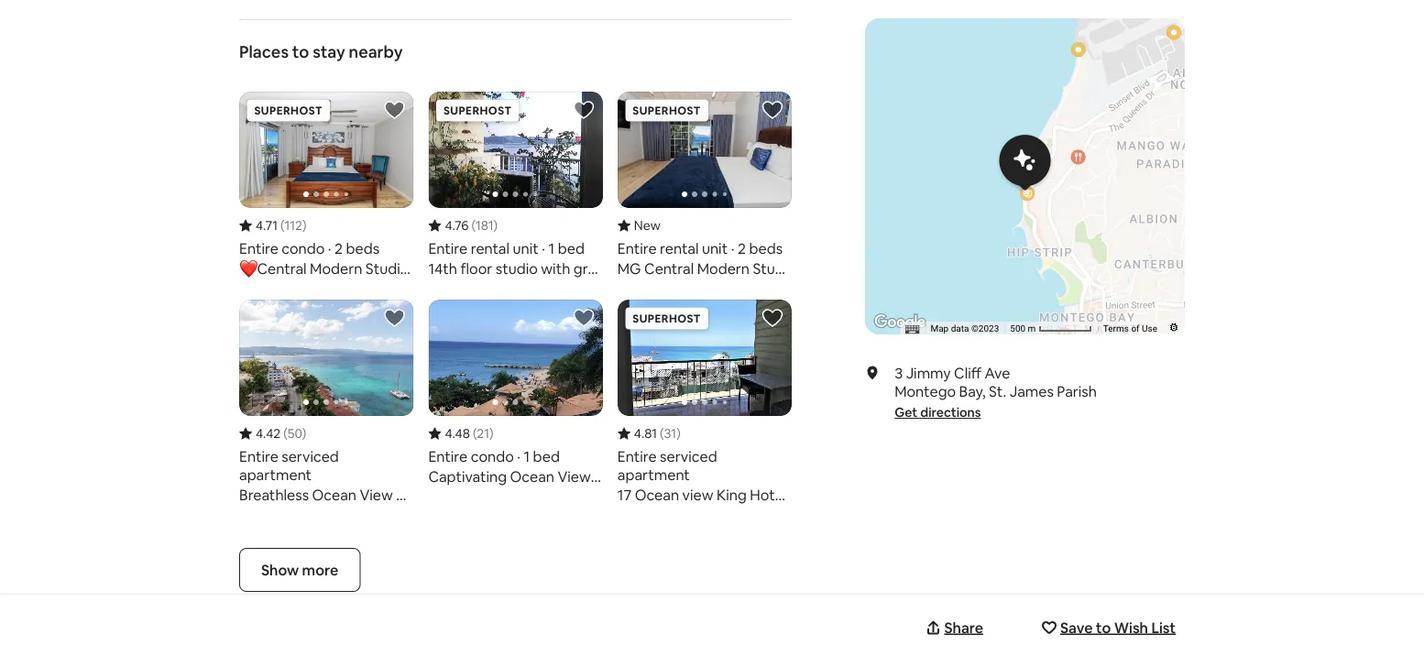 Task type: describe. For each thing, give the bounding box(es) containing it.
entire for new
[[618, 239, 657, 258]]

rating 4.81 out of 5; 31 reviews image
[[618, 425, 681, 442]]

places
[[239, 41, 289, 63]]

nearby
[[349, 41, 403, 63]]

112
[[285, 217, 303, 234]]

montego
[[895, 382, 956, 401]]

21
[[477, 425, 490, 442]]

map
[[931, 323, 949, 334]]

©2023
[[972, 323, 1000, 334]]

places to stay nearby
[[239, 41, 403, 63]]

rating 4.76 out of 5; 181 reviews image
[[429, 217, 498, 234]]

4.81
[[634, 425, 657, 442]]

1 for entire condo
[[524, 447, 530, 466]]

1 for entire rental unit
[[549, 239, 555, 258]]

serviced for 4.81 ( 31 )
[[660, 447, 718, 466]]

50
[[288, 425, 302, 442]]

condo for 1 bed
[[471, 447, 514, 466]]

ave
[[985, 364, 1011, 382]]

map region
[[718, 13, 1188, 483]]

new
[[634, 217, 661, 234]]

) for 4.81 ( 31 )
[[677, 425, 681, 442]]

stay
[[313, 41, 345, 63]]

2 for entire condo
[[335, 239, 343, 258]]

( for 112
[[281, 217, 285, 234]]

500
[[1011, 323, 1026, 334]]

wish
[[1115, 618, 1149, 637]]

500 m
[[1011, 323, 1039, 334]]

3 jimmy cliff ave montego bay, st. james parish get directions
[[895, 364, 1097, 421]]

entire for 4.71
[[239, 239, 279, 258]]

500 m button
[[1005, 322, 1098, 335]]

entire rental unit for 2 beds
[[618, 239, 728, 258]]

4.42 ( 50 )
[[256, 425, 306, 442]]

show more
[[261, 561, 339, 580]]

31
[[664, 425, 677, 442]]

bed for entire rental unit
[[558, 239, 585, 258]]

rating 4.71 out of 5; 112 reviews image
[[239, 217, 307, 234]]

add listing to a list image for 4.81 ( 31 )
[[762, 307, 784, 329]]

save to wish list
[[1061, 618, 1176, 637]]

rental for 2 beds
[[660, 239, 699, 258]]

) for 4.48 ( 21 )
[[490, 425, 494, 442]]

entire serviced apartment for 50
[[239, 447, 339, 484]]

use
[[1143, 323, 1158, 334]]

4.76 ( 181 )
[[445, 217, 498, 234]]

data
[[951, 323, 970, 334]]

jimmy
[[907, 364, 951, 382]]

entire for 4.48
[[429, 447, 468, 466]]

2 beds for entire condo
[[335, 239, 380, 258]]

) for 4.76 ( 181 )
[[494, 217, 498, 234]]

add listing to a list image
[[762, 99, 784, 121]]

entire rental unit for 1 bed
[[429, 239, 539, 258]]

entire serviced apartment for 31
[[618, 447, 718, 484]]

rating 4.42 out of 5; 50 reviews image
[[239, 425, 306, 442]]

share
[[945, 618, 984, 637]]

beds for entire condo
[[346, 239, 380, 258]]



Task type: vqa. For each thing, say whether or not it's contained in the screenshot.
112
yes



Task type: locate. For each thing, give the bounding box(es) containing it.
0 horizontal spatial apartment
[[239, 465, 312, 484]]

show
[[261, 561, 299, 580]]

to
[[292, 41, 309, 63], [1096, 618, 1111, 637]]

serviced for 4.42 ( 50 )
[[282, 447, 339, 466]]

to inside button
[[1096, 618, 1111, 637]]

1 horizontal spatial entire rental unit
[[618, 239, 728, 258]]

new place to stay image
[[618, 217, 661, 234]]

1 bed for entire condo
[[524, 447, 560, 466]]

list
[[1152, 618, 1176, 637]]

apartment
[[239, 465, 312, 484], [618, 465, 690, 484]]

entire down the 4.48
[[429, 447, 468, 466]]

serviced
[[282, 447, 339, 466], [660, 447, 718, 466]]

2 beds
[[335, 239, 380, 258], [738, 239, 783, 258]]

(
[[281, 217, 285, 234], [472, 217, 476, 234], [284, 425, 288, 442], [473, 425, 477, 442], [660, 425, 664, 442]]

save to wish list button
[[1039, 610, 1186, 646]]

group
[[239, 92, 414, 282], [429, 92, 603, 282], [618, 92, 792, 282], [429, 300, 603, 490]]

2 rental from the left
[[660, 239, 699, 258]]

2 entire serviced apartment from the left
[[618, 447, 718, 484]]

m
[[1028, 323, 1036, 334]]

181
[[476, 217, 494, 234]]

2 beds for entire rental unit
[[738, 239, 783, 258]]

2 entire serviced apartment group from the left
[[618, 300, 792, 508]]

entire condo
[[239, 239, 325, 258], [429, 447, 514, 466]]

1 vertical spatial bed
[[533, 447, 560, 466]]

rating 4.48 out of 5; 21 reviews image
[[429, 425, 494, 442]]

) right '4.81' in the bottom left of the page
[[677, 425, 681, 442]]

show more link
[[239, 548, 361, 592]]

0 horizontal spatial entire serviced apartment
[[239, 447, 339, 484]]

keyboard shortcuts image
[[905, 325, 920, 334]]

bed
[[558, 239, 585, 258], [533, 447, 560, 466]]

0 vertical spatial to
[[292, 41, 309, 63]]

( right the 4.42
[[284, 425, 288, 442]]

image 1 image
[[239, 92, 414, 208], [239, 92, 414, 208], [429, 92, 603, 208], [429, 92, 603, 208], [618, 92, 792, 208], [618, 92, 792, 208], [239, 300, 414, 416], [239, 300, 414, 416], [429, 300, 603, 416], [429, 300, 603, 416], [618, 300, 792, 416], [618, 300, 792, 416]]

directions
[[921, 404, 982, 421]]

0 horizontal spatial entire serviced apartment group
[[239, 300, 414, 508]]

0 horizontal spatial entire rental unit
[[429, 239, 539, 258]]

( right '4.81' in the bottom left of the page
[[660, 425, 664, 442]]

more
[[302, 561, 339, 580]]

entire down new place to stay image
[[618, 239, 657, 258]]

terms of use
[[1104, 323, 1158, 334]]

entire serviced apartment down 31
[[618, 447, 718, 484]]

condo down 21
[[471, 447, 514, 466]]

beds
[[346, 239, 380, 258], [750, 239, 783, 258]]

map data ©2023
[[931, 323, 1000, 334]]

serviced down 50
[[282, 447, 339, 466]]

james
[[1010, 382, 1054, 401]]

1 entire rental unit from the left
[[429, 239, 539, 258]]

entire for 4.42
[[239, 447, 279, 466]]

st.
[[989, 382, 1007, 401]]

) for 4.42 ( 50 )
[[302, 425, 306, 442]]

image 1 out of 18 total images of this place image
[[491, 400, 541, 416], [491, 400, 541, 416]]

1 bed for entire rental unit
[[549, 239, 585, 258]]

1
[[549, 239, 555, 258], [524, 447, 530, 466]]

apartment down rating 4.42 out of 5; 50 reviews image
[[239, 465, 312, 484]]

image 1 out of 26 total images of this place image
[[680, 400, 730, 416], [680, 400, 730, 416]]

0 horizontal spatial to
[[292, 41, 309, 63]]

unit for 1 bed
[[513, 239, 539, 258]]

rental for 1 bed
[[471, 239, 510, 258]]

to for wish
[[1096, 618, 1111, 637]]

report errors in the road map or imagery to google image
[[1169, 322, 1180, 333]]

1 vertical spatial 1
[[524, 447, 530, 466]]

2 entire rental unit from the left
[[618, 239, 728, 258]]

entire serviced apartment down 50
[[239, 447, 339, 484]]

entire serviced apartment
[[239, 447, 339, 484], [618, 447, 718, 484]]

1 horizontal spatial 2
[[738, 239, 746, 258]]

entire rental unit
[[429, 239, 539, 258], [618, 239, 728, 258]]

) right the 4.42
[[302, 425, 306, 442]]

entire condo for 2 beds
[[239, 239, 325, 258]]

3
[[895, 364, 903, 382]]

( for 21
[[473, 425, 477, 442]]

1 horizontal spatial beds
[[750, 239, 783, 258]]

1 vertical spatial condo
[[471, 447, 514, 466]]

2 2 beds from the left
[[738, 239, 783, 258]]

parish
[[1058, 382, 1097, 401]]

1 horizontal spatial serviced
[[660, 447, 718, 466]]

entire down '4.81' in the bottom left of the page
[[618, 447, 657, 466]]

add listing to a list image for 4.76 ( 181 )
[[573, 99, 595, 121]]

1 vertical spatial entire condo
[[429, 447, 514, 466]]

entire serviced apartment group
[[239, 300, 414, 508], [618, 300, 792, 508]]

( for 50
[[284, 425, 288, 442]]

2 serviced from the left
[[660, 447, 718, 466]]

2 unit from the left
[[702, 239, 728, 258]]

get directions link
[[895, 404, 982, 421]]

1 serviced from the left
[[282, 447, 339, 466]]

0 horizontal spatial beds
[[346, 239, 380, 258]]

4.71
[[256, 217, 278, 234]]

image 1 out of 30 total images of this place image
[[301, 192, 352, 208], [301, 192, 352, 208], [680, 192, 730, 208], [680, 192, 730, 208]]

1 entire serviced apartment group from the left
[[239, 300, 414, 508]]

2 beds from the left
[[750, 239, 783, 258]]

1 unit from the left
[[513, 239, 539, 258]]

4.42
[[256, 425, 281, 442]]

0 horizontal spatial 1
[[524, 447, 530, 466]]

1 horizontal spatial 1
[[549, 239, 555, 258]]

4.48 ( 21 )
[[445, 425, 494, 442]]

)
[[303, 217, 307, 234], [494, 217, 498, 234], [302, 425, 306, 442], [490, 425, 494, 442], [677, 425, 681, 442]]

cliff
[[955, 364, 982, 382]]

add listing to a list image
[[384, 99, 406, 121], [573, 99, 595, 121], [384, 307, 406, 329], [573, 307, 595, 329], [762, 307, 784, 329]]

( right the 4.71
[[281, 217, 285, 234]]

1 apartment from the left
[[239, 465, 312, 484]]

1 beds from the left
[[346, 239, 380, 258]]

1 horizontal spatial entire serviced apartment group
[[618, 300, 792, 508]]

image 1 out of 12 total images of this place image
[[491, 192, 541, 208], [491, 192, 541, 208]]

entire rental unit down 181
[[429, 239, 539, 258]]

0 horizontal spatial unit
[[513, 239, 539, 258]]

unit for 2 beds
[[702, 239, 728, 258]]

rental down 181
[[471, 239, 510, 258]]

share button
[[923, 610, 993, 646]]

4.76
[[445, 217, 469, 234]]

of
[[1132, 323, 1140, 334]]

0 horizontal spatial serviced
[[282, 447, 339, 466]]

1 vertical spatial 1 bed
[[524, 447, 560, 466]]

0 vertical spatial condo
[[282, 239, 325, 258]]

image 1 out of 25 total images of this place image
[[301, 400, 352, 416], [301, 400, 352, 416]]

entire condo for 1 bed
[[429, 447, 514, 466]]

to right save
[[1096, 618, 1111, 637]]

unit
[[513, 239, 539, 258], [702, 239, 728, 258]]

4.71 ( 112 )
[[256, 217, 307, 234]]

0 vertical spatial entire condo
[[239, 239, 325, 258]]

bed for entire condo
[[533, 447, 560, 466]]

) right the 4.48
[[490, 425, 494, 442]]

entire down the 4.71
[[239, 239, 279, 258]]

entire for 4.76
[[429, 239, 468, 258]]

0 vertical spatial 1 bed
[[549, 239, 585, 258]]

condo
[[282, 239, 325, 258], [471, 447, 514, 466]]

entire
[[239, 239, 279, 258], [429, 239, 468, 258], [618, 239, 657, 258], [239, 447, 279, 466], [429, 447, 468, 466], [618, 447, 657, 466]]

rental down new
[[660, 239, 699, 258]]

1 horizontal spatial to
[[1096, 618, 1111, 637]]

entire down 4.76
[[429, 239, 468, 258]]

1 2 beds from the left
[[335, 239, 380, 258]]

google image
[[870, 311, 931, 335]]

0 horizontal spatial 2
[[335, 239, 343, 258]]

beds for entire rental unit
[[750, 239, 783, 258]]

to for stay
[[292, 41, 309, 63]]

to left stay at left top
[[292, 41, 309, 63]]

apartment down the 4.81 ( 31 )
[[618, 465, 690, 484]]

0 horizontal spatial entire condo
[[239, 239, 325, 258]]

2 2 from the left
[[738, 239, 746, 258]]

1 entire serviced apartment from the left
[[239, 447, 339, 484]]

0 vertical spatial 1
[[549, 239, 555, 258]]

2 apartment from the left
[[618, 465, 690, 484]]

1 horizontal spatial apartment
[[618, 465, 690, 484]]

1 vertical spatial to
[[1096, 618, 1111, 637]]

2
[[335, 239, 343, 258], [738, 239, 746, 258]]

1 horizontal spatial unit
[[702, 239, 728, 258]]

apartment for 4.81
[[618, 465, 690, 484]]

) right the 4.71
[[303, 217, 307, 234]]

1 bed
[[549, 239, 585, 258], [524, 447, 560, 466]]

( right 4.76
[[472, 217, 476, 234]]

add listing to a list image for 4.48 ( 21 )
[[573, 307, 595, 329]]

) for 4.71 ( 112 )
[[303, 217, 307, 234]]

1 horizontal spatial 2 beds
[[738, 239, 783, 258]]

) right 4.76
[[494, 217, 498, 234]]

( right the 4.48
[[473, 425, 477, 442]]

2 for entire rental unit
[[738, 239, 746, 258]]

( for 31
[[660, 425, 664, 442]]

1 rental from the left
[[471, 239, 510, 258]]

1 horizontal spatial condo
[[471, 447, 514, 466]]

1 horizontal spatial entire condo
[[429, 447, 514, 466]]

1 horizontal spatial entire serviced apartment
[[618, 447, 718, 484]]

add listing to a list image for 4.42 ( 50 )
[[384, 307, 406, 329]]

4.48
[[445, 425, 470, 442]]

1 2 from the left
[[335, 239, 343, 258]]

terms
[[1104, 323, 1130, 334]]

entire for 4.81
[[618, 447, 657, 466]]

add listing to a list image for 4.71 ( 112 )
[[384, 99, 406, 121]]

condo for 2 beds
[[282, 239, 325, 258]]

( for 181
[[472, 217, 476, 234]]

get
[[895, 404, 918, 421]]

entire rental unit down new
[[618, 239, 728, 258]]

bay,
[[960, 382, 986, 401]]

save
[[1061, 618, 1093, 637]]

terms of use link
[[1104, 323, 1158, 334]]

entire condo down the 4.48 ( 21 ) in the left of the page
[[429, 447, 514, 466]]

entire condo down 4.71 ( 112 )
[[239, 239, 325, 258]]

0 horizontal spatial 2 beds
[[335, 239, 380, 258]]

0 horizontal spatial rental
[[471, 239, 510, 258]]

condo down 112
[[282, 239, 325, 258]]

0 vertical spatial bed
[[558, 239, 585, 258]]

0 horizontal spatial condo
[[282, 239, 325, 258]]

1 horizontal spatial rental
[[660, 239, 699, 258]]

4.81 ( 31 )
[[634, 425, 681, 442]]

serviced down 31
[[660, 447, 718, 466]]

rental
[[471, 239, 510, 258], [660, 239, 699, 258]]

apartment for 4.42
[[239, 465, 312, 484]]

entire down the 4.42
[[239, 447, 279, 466]]



